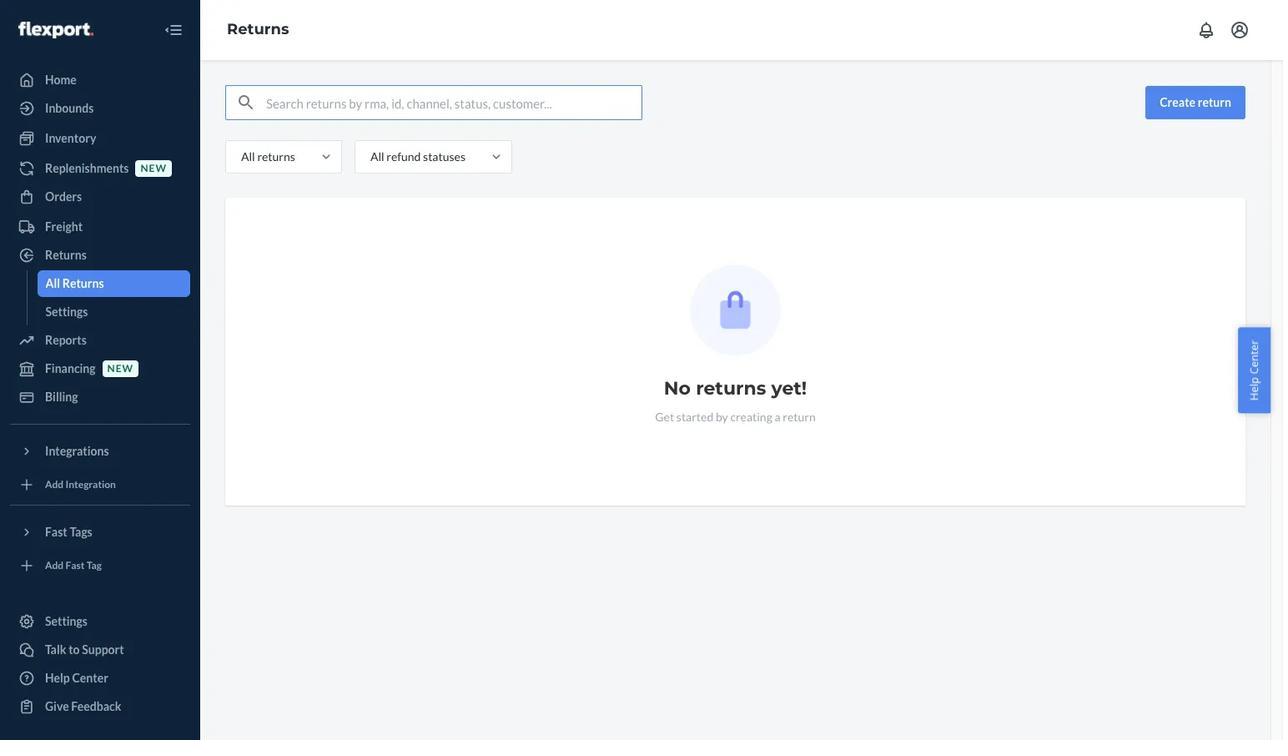 Task type: describe. For each thing, give the bounding box(es) containing it.
integration
[[66, 479, 116, 491]]

all for all returns
[[241, 149, 255, 164]]

started
[[677, 410, 714, 424]]

return inside 'button'
[[1198, 95, 1232, 109]]

add fast tag link
[[10, 552, 190, 579]]

new for replenishments
[[141, 162, 167, 175]]

1 vertical spatial settings link
[[10, 608, 190, 635]]

empty list image
[[690, 265, 781, 355]]

create return button
[[1146, 86, 1246, 119]]

add for add integration
[[45, 479, 64, 491]]

0 horizontal spatial help
[[45, 671, 70, 685]]

get
[[655, 410, 674, 424]]

creating
[[731, 410, 773, 424]]

by
[[716, 410, 728, 424]]

inventory link
[[10, 125, 190, 152]]

no returns yet!
[[664, 377, 807, 400]]

help center button
[[1239, 327, 1271, 413]]

1 vertical spatial returns
[[45, 248, 87, 262]]

0 vertical spatial returns link
[[227, 20, 289, 39]]

give feedback
[[45, 699, 121, 713]]

yet!
[[772, 377, 807, 400]]

integrations button
[[10, 438, 190, 465]]

fast tags
[[45, 525, 92, 539]]

create
[[1160, 95, 1196, 109]]

inbounds link
[[10, 95, 190, 122]]

reports
[[45, 333, 87, 347]]

all refund statuses
[[370, 149, 466, 164]]

help center inside 'help center' link
[[45, 671, 108, 685]]

help center link
[[10, 665, 190, 692]]

center inside button
[[1247, 340, 1262, 374]]

a
[[775, 410, 781, 424]]

inventory
[[45, 131, 96, 145]]

0 horizontal spatial return
[[783, 410, 816, 424]]

reports link
[[10, 327, 190, 354]]

add integration
[[45, 479, 116, 491]]

home
[[45, 73, 77, 87]]

inbounds
[[45, 101, 94, 115]]

add integration link
[[10, 471, 190, 498]]

no
[[664, 377, 691, 400]]

orders link
[[10, 184, 190, 210]]

home link
[[10, 67, 190, 93]]

talk
[[45, 643, 66, 657]]

billing link
[[10, 384, 190, 411]]

0 vertical spatial returns
[[227, 20, 289, 39]]

2 vertical spatial returns
[[62, 276, 104, 290]]

1 settings from the top
[[45, 305, 88, 319]]

support
[[82, 643, 124, 657]]

refund
[[387, 149, 421, 164]]

tags
[[70, 525, 92, 539]]

add fast tag
[[45, 559, 102, 572]]

Search returns by rma, id, channel, status, customer... text field
[[266, 86, 642, 119]]



Task type: locate. For each thing, give the bounding box(es) containing it.
1 horizontal spatial help center
[[1247, 340, 1262, 400]]

0 vertical spatial help
[[1247, 377, 1262, 400]]

settings
[[45, 305, 88, 319], [45, 614, 88, 628]]

all
[[241, 149, 255, 164], [370, 149, 384, 164], [45, 276, 60, 290]]

1 vertical spatial help center
[[45, 671, 108, 685]]

1 vertical spatial return
[[783, 410, 816, 424]]

talk to support button
[[10, 637, 190, 663]]

2 horizontal spatial all
[[370, 149, 384, 164]]

all returns
[[241, 149, 295, 164]]

fast left tag
[[66, 559, 85, 572]]

0 horizontal spatial center
[[72, 671, 108, 685]]

all for all refund statuses
[[370, 149, 384, 164]]

fast
[[45, 525, 67, 539], [66, 559, 85, 572]]

settings up reports
[[45, 305, 88, 319]]

1 vertical spatial settings
[[45, 614, 88, 628]]

return right "a"
[[783, 410, 816, 424]]

add left integration
[[45, 479, 64, 491]]

replenishments
[[45, 161, 129, 175]]

give
[[45, 699, 69, 713]]

add down fast tags
[[45, 559, 64, 572]]

help center
[[1247, 340, 1262, 400], [45, 671, 108, 685]]

0 vertical spatial settings
[[45, 305, 88, 319]]

freight link
[[10, 214, 190, 240]]

1 horizontal spatial return
[[1198, 95, 1232, 109]]

feedback
[[71, 699, 121, 713]]

all for all returns
[[45, 276, 60, 290]]

0 vertical spatial return
[[1198, 95, 1232, 109]]

1 horizontal spatial center
[[1247, 340, 1262, 374]]

1 horizontal spatial help
[[1247, 377, 1262, 400]]

new down reports link
[[107, 363, 134, 375]]

help
[[1247, 377, 1262, 400], [45, 671, 70, 685]]

open account menu image
[[1230, 20, 1250, 40]]

orders
[[45, 189, 82, 204]]

get started by creating a return
[[655, 410, 816, 424]]

1 add from the top
[[45, 479, 64, 491]]

2 settings from the top
[[45, 614, 88, 628]]

close navigation image
[[164, 20, 184, 40]]

tag
[[87, 559, 102, 572]]

billing
[[45, 390, 78, 404]]

1 vertical spatial center
[[72, 671, 108, 685]]

flexport logo image
[[18, 21, 93, 38]]

1 horizontal spatial returns
[[696, 377, 766, 400]]

0 horizontal spatial returns
[[257, 149, 295, 164]]

help inside button
[[1247, 377, 1262, 400]]

1 horizontal spatial all
[[241, 149, 255, 164]]

0 vertical spatial help center
[[1247, 340, 1262, 400]]

1 vertical spatial returns link
[[10, 242, 190, 269]]

add
[[45, 479, 64, 491], [45, 559, 64, 572]]

fast inside dropdown button
[[45, 525, 67, 539]]

create return
[[1160, 95, 1232, 109]]

add for add fast tag
[[45, 559, 64, 572]]

1 vertical spatial new
[[107, 363, 134, 375]]

1 vertical spatial help
[[45, 671, 70, 685]]

1 vertical spatial returns
[[696, 377, 766, 400]]

1 vertical spatial add
[[45, 559, 64, 572]]

financing
[[45, 361, 96, 376]]

help center inside help center button
[[1247, 340, 1262, 400]]

0 horizontal spatial help center
[[45, 671, 108, 685]]

returns link
[[227, 20, 289, 39], [10, 242, 190, 269]]

0 vertical spatial new
[[141, 162, 167, 175]]

new up 'orders' 'link'
[[141, 162, 167, 175]]

all returns
[[45, 276, 104, 290]]

fast tags button
[[10, 519, 190, 546]]

add inside 'add fast tag' link
[[45, 559, 64, 572]]

returns
[[257, 149, 295, 164], [696, 377, 766, 400]]

center
[[1247, 340, 1262, 374], [72, 671, 108, 685]]

return
[[1198, 95, 1232, 109], [783, 410, 816, 424]]

give feedback button
[[10, 693, 190, 720]]

1 horizontal spatial returns link
[[227, 20, 289, 39]]

0 vertical spatial settings link
[[37, 299, 190, 325]]

0 horizontal spatial new
[[107, 363, 134, 375]]

new for financing
[[107, 363, 134, 375]]

settings link up support
[[10, 608, 190, 635]]

settings up to
[[45, 614, 88, 628]]

to
[[69, 643, 80, 657]]

talk to support
[[45, 643, 124, 657]]

0 vertical spatial fast
[[45, 525, 67, 539]]

1 vertical spatial fast
[[66, 559, 85, 572]]

all returns link
[[37, 270, 190, 297]]

new
[[141, 162, 167, 175], [107, 363, 134, 375]]

0 vertical spatial add
[[45, 479, 64, 491]]

returns for all
[[257, 149, 295, 164]]

freight
[[45, 219, 83, 234]]

0 horizontal spatial returns link
[[10, 242, 190, 269]]

open notifications image
[[1197, 20, 1217, 40]]

returns
[[227, 20, 289, 39], [45, 248, 87, 262], [62, 276, 104, 290]]

0 horizontal spatial all
[[45, 276, 60, 290]]

returns for no
[[696, 377, 766, 400]]

return right create
[[1198, 95, 1232, 109]]

settings link
[[37, 299, 190, 325], [10, 608, 190, 635]]

statuses
[[423, 149, 466, 164]]

integrations
[[45, 444, 109, 458]]

0 vertical spatial center
[[1247, 340, 1262, 374]]

settings link down all returns link
[[37, 299, 190, 325]]

2 add from the top
[[45, 559, 64, 572]]

0 vertical spatial returns
[[257, 149, 295, 164]]

fast left "tags"
[[45, 525, 67, 539]]

1 horizontal spatial new
[[141, 162, 167, 175]]

add inside add integration link
[[45, 479, 64, 491]]



Task type: vqa. For each thing, say whether or not it's contained in the screenshot.
'Help Center' button
yes



